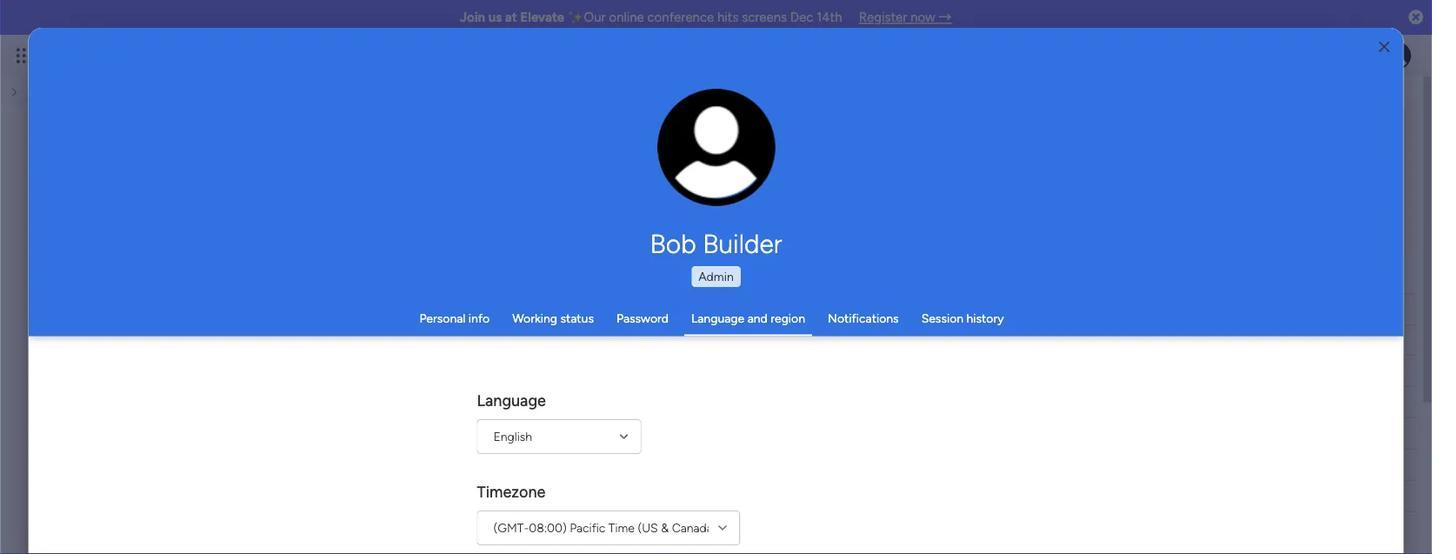 Task type: locate. For each thing, give the bounding box(es) containing it.
language up started
[[692, 311, 745, 326]]

due
[[534, 302, 556, 317]]

personal info
[[420, 311, 490, 326]]

builder
[[703, 228, 783, 259]]

&
[[661, 520, 669, 535]]

language
[[692, 311, 745, 326], [477, 391, 546, 409]]

history
[[967, 311, 1005, 326]]

oct
[[544, 395, 563, 409]]

pacific
[[570, 520, 606, 535]]

language up "v2 overdue deadline" image
[[477, 391, 546, 409]]

screens
[[742, 10, 787, 25]]

elevate
[[521, 10, 565, 25]]

1 vertical spatial language
[[477, 391, 546, 409]]

hits
[[718, 10, 739, 25]]

join us at elevate ✨ our online conference hits screens dec 14th
[[460, 10, 843, 25]]

(gmt-08:00) pacific time (us & canada)
[[494, 520, 717, 535]]

conference
[[648, 10, 715, 25]]

None field
[[99, 543, 198, 554]]

Status field
[[656, 300, 700, 319]]

work
[[133, 333, 161, 348]]

owner
[[437, 302, 474, 317]]

notifications
[[828, 311, 899, 326]]

register now →
[[859, 10, 952, 25]]

dec
[[791, 10, 814, 25]]

08:00)
[[529, 520, 567, 535]]

date
[[559, 302, 585, 317]]

picture
[[699, 171, 735, 185]]

session history link
[[922, 311, 1005, 326]]

Due Date field
[[530, 300, 589, 319]]

bob builder
[[650, 228, 783, 259]]

monday button
[[45, 33, 277, 78]]

monday
[[77, 46, 137, 65]]

us
[[489, 10, 502, 25]]

profile
[[722, 157, 754, 171]]

✨
[[568, 10, 581, 25]]

oct 29
[[544, 395, 579, 409]]

join
[[460, 10, 486, 25]]

register
[[859, 10, 908, 25]]

(gmt-
[[494, 520, 529, 535]]

working
[[513, 311, 558, 326]]

close image
[[1380, 41, 1390, 53]]

personal
[[420, 311, 466, 326]]

1 horizontal spatial language
[[692, 311, 745, 326]]

0 horizontal spatial language
[[477, 391, 546, 409]]

english
[[494, 429, 532, 444]]

working status
[[513, 311, 594, 326]]

0 vertical spatial language
[[692, 311, 745, 326]]

change profile picture
[[680, 157, 754, 185]]

language for language and region
[[692, 311, 745, 326]]

collapse board header image
[[1380, 164, 1394, 177]]

timezone
[[477, 482, 546, 501]]

not
[[646, 334, 667, 348]]

bob builder image
[[1384, 42, 1412, 70]]

working status link
[[513, 311, 594, 326]]

→
[[939, 10, 952, 25]]



Task type: describe. For each thing, give the bounding box(es) containing it.
language and region link
[[692, 311, 806, 326]]

29
[[566, 395, 579, 409]]

session
[[922, 311, 964, 326]]

column information image
[[713, 302, 727, 316]]

bob
[[650, 228, 697, 259]]

canada)
[[672, 520, 717, 535]]

online
[[609, 10, 645, 25]]

info
[[469, 311, 490, 326]]

status
[[661, 302, 696, 317]]

nov 14
[[544, 334, 579, 348]]

password link
[[617, 311, 669, 326]]

Owner field
[[433, 300, 478, 319]]

admin
[[699, 269, 734, 284]]

due date
[[534, 302, 585, 317]]

bob builder button
[[477, 228, 956, 259]]

our
[[584, 10, 606, 25]]

language for language
[[477, 391, 546, 409]]

and
[[748, 311, 768, 326]]

time
[[609, 520, 635, 535]]

personal info link
[[420, 311, 490, 326]]

change
[[680, 157, 719, 171]]

nov
[[544, 334, 565, 348]]

started
[[670, 334, 711, 348]]

v2 overdue deadline image
[[505, 426, 519, 442]]

at
[[505, 10, 518, 25]]

notifications link
[[828, 311, 899, 326]]

region
[[771, 311, 806, 326]]

status
[[561, 311, 594, 326]]

session history
[[922, 311, 1005, 326]]

change profile picture button
[[658, 89, 776, 207]]

register now → link
[[859, 10, 952, 25]]

language and region
[[692, 311, 806, 326]]

column information image
[[597, 302, 611, 316]]

14
[[568, 334, 579, 348]]

password
[[617, 311, 669, 326]]

now
[[911, 10, 936, 25]]

select product image
[[16, 47, 33, 64]]

(us
[[638, 520, 658, 535]]

not started
[[646, 334, 711, 348]]

v2 done deadline image
[[505, 395, 519, 411]]

14th
[[817, 10, 843, 25]]



Task type: vqa. For each thing, say whether or not it's contained in the screenshot.
14th
yes



